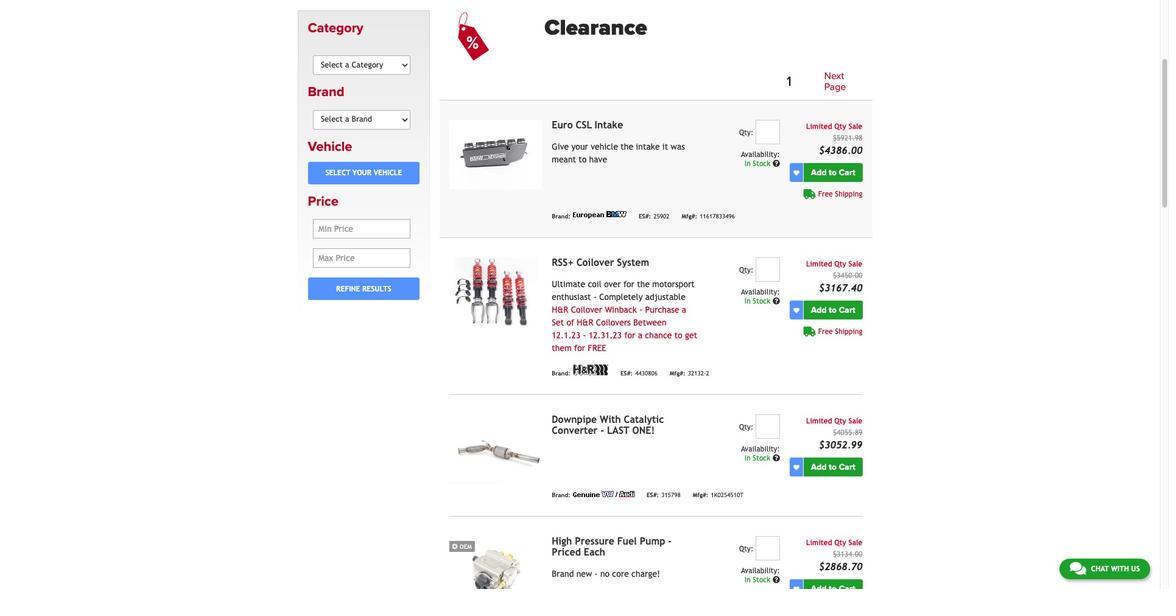 Task type: describe. For each thing, give the bounding box(es) containing it.
of
[[567, 318, 574, 328]]

$2868.70
[[819, 562, 862, 573]]

each
[[584, 547, 605, 558]]

es#: 4430806
[[620, 370, 658, 377]]

free for $4386.00
[[818, 190, 833, 199]]

h&r - corporate logo image
[[573, 365, 608, 376]]

csl
[[576, 119, 592, 131]]

high pressure fuel pump - priced each link
[[552, 536, 672, 558]]

in for question circle icon associated with $3052.99
[[745, 454, 751, 463]]

charge!
[[631, 569, 660, 579]]

1 vertical spatial h&r
[[577, 318, 593, 328]]

3 stock from the top
[[753, 454, 770, 463]]

3 add to cart button from the top
[[804, 458, 862, 477]]

comments image
[[1070, 561, 1086, 576]]

0 vertical spatial vehicle
[[308, 139, 352, 154]]

system
[[617, 257, 649, 269]]

give your vehicle the intake it was meant to have
[[552, 142, 685, 165]]

es#: for system
[[620, 370, 633, 377]]

add to cart for $4386.00
[[811, 168, 855, 178]]

add to wish list image
[[793, 586, 799, 589]]

the inside ultimate coil over for the motorsport enthusiast - completely adjustable h&r coilover winback - purchase a set of h&r coilovers between 12.1.23 - 12.31.23 for a chance to get them for free
[[637, 280, 650, 289]]

2 vertical spatial for
[[574, 344, 585, 353]]

1 vertical spatial for
[[624, 331, 635, 340]]

intake
[[636, 142, 660, 152]]

it
[[662, 142, 668, 152]]

refine results link
[[308, 278, 420, 300]]

converter
[[552, 425, 598, 437]]

next page
[[824, 70, 846, 93]]

$5921.98
[[833, 134, 862, 143]]

in stock for question circle icon for $2868.70
[[745, 576, 773, 585]]

rss+ coilover system
[[552, 257, 649, 269]]

adjustable
[[645, 292, 685, 302]]

Max Price number field
[[313, 249, 410, 268]]

euro
[[552, 119, 573, 131]]

limited for $3052.99
[[806, 417, 832, 426]]

paginated product list navigation navigation
[[545, 69, 862, 95]]

sale for $3167.40
[[848, 260, 862, 269]]

to inside give your vehicle the intake it was meant to have
[[579, 155, 587, 165]]

$4055.89
[[833, 429, 862, 437]]

meant
[[552, 155, 576, 165]]

- inside high pressure fuel pump - priced each
[[668, 536, 672, 547]]

coilovers
[[596, 318, 631, 328]]

2 stock from the top
[[753, 297, 770, 306]]

brand for brand new - no core charge!
[[552, 569, 574, 579]]

to for $3052.99
[[829, 462, 837, 473]]

11617833496
[[700, 213, 735, 220]]

2 vertical spatial es#:
[[647, 492, 659, 499]]

coil
[[588, 280, 602, 289]]

refine results
[[336, 285, 391, 293]]

add for $3167.40
[[811, 305, 827, 316]]

ultimate
[[552, 280, 585, 289]]

genuine volkswagen audi - corporate logo image
[[573, 491, 634, 498]]

es#315798 - 1k0254510t - downpipe with catalytic converter - last one! - genuine volkswagen audi - image
[[450, 415, 542, 484]]

add for $4386.00
[[811, 168, 827, 178]]

to inside ultimate coil over for the motorsport enthusiast - completely adjustable h&r coilover winback - purchase a set of h&r coilovers between 12.1.23 - 12.31.23 for a chance to get them for free
[[674, 331, 682, 340]]

4430806
[[635, 370, 658, 377]]

refine
[[336, 285, 360, 293]]

1 horizontal spatial vehicle
[[374, 169, 402, 177]]

free for $3167.40
[[818, 328, 833, 336]]

3 cart from the top
[[839, 462, 855, 473]]

- inside downpipe with catalytic converter - last one!
[[601, 425, 604, 437]]

mfg#: for intake
[[682, 213, 697, 220]]

1 qty: from the top
[[739, 129, 753, 137]]

qty for $2868.70
[[834, 539, 846, 547]]

$3134.00
[[833, 551, 862, 559]]

shipping for $4386.00
[[835, 190, 862, 199]]

mfg#: 32132-2
[[670, 370, 709, 377]]

limited for $4386.00
[[806, 122, 832, 131]]

with
[[600, 414, 621, 426]]

mfg#: for system
[[670, 370, 685, 377]]

qty for $4386.00
[[834, 122, 846, 131]]

priced
[[552, 547, 581, 558]]

new
[[576, 569, 592, 579]]

3 add to wish list image from the top
[[793, 464, 799, 470]]

pump
[[640, 536, 665, 547]]

high pressure fuel pump - priced each
[[552, 536, 672, 558]]

add to wish list image for $4386.00
[[793, 170, 799, 176]]

category
[[308, 20, 363, 36]]

1 question circle image from the top
[[773, 160, 780, 168]]

coilover inside ultimate coil over for the motorsport enthusiast - completely adjustable h&r coilover winback - purchase a set of h&r coilovers between 12.1.23 - 12.31.23 for a chance to get them for free
[[571, 305, 602, 315]]

$3450.00
[[833, 272, 862, 280]]

downpipe with catalytic converter - last one!
[[552, 414, 664, 437]]

2
[[706, 370, 709, 377]]

high
[[552, 536, 572, 547]]

315798
[[661, 492, 681, 499]]

us
[[1131, 565, 1140, 574]]

add to cart for $3167.40
[[811, 305, 855, 316]]

next
[[824, 70, 844, 82]]

chat with us link
[[1059, 559, 1150, 580]]

12.1.23
[[552, 331, 580, 340]]

in stock for question circle icon associated with $3052.99
[[745, 454, 773, 463]]

in for question circle icon for $2868.70
[[745, 576, 751, 585]]

cart for $3167.40
[[839, 305, 855, 316]]

catalytic
[[624, 414, 664, 426]]

0 vertical spatial a
[[682, 305, 686, 315]]

3 add from the top
[[811, 462, 827, 473]]

limited qty sale $5921.98 $4386.00
[[806, 122, 862, 157]]

0 vertical spatial for
[[623, 280, 634, 289]]

downpipe with catalytic converter - last one! link
[[552, 414, 664, 437]]

- up between
[[639, 305, 643, 315]]

question circle image for $2868.70
[[773, 577, 780, 584]]

select your vehicle link
[[308, 162, 420, 184]]

1 link
[[779, 72, 799, 92]]

qty for $3167.40
[[834, 260, 846, 269]]

free shipping for $4386.00
[[818, 190, 862, 199]]

intake
[[595, 119, 623, 131]]

pressure
[[575, 536, 614, 547]]

availability: for question circle image
[[741, 288, 780, 297]]

3 brand: from the top
[[552, 492, 570, 499]]

availability: for 1st question circle icon from the top
[[741, 151, 780, 159]]

1k0254510t
[[711, 492, 743, 499]]



Task type: vqa. For each thing, say whether or not it's contained in the screenshot.
MK6
no



Task type: locate. For each thing, give the bounding box(es) containing it.
free down $3167.40
[[818, 328, 833, 336]]

set
[[552, 318, 564, 328]]

2 in from the top
[[745, 297, 751, 306]]

2 vertical spatial question circle image
[[773, 577, 780, 584]]

1 availability: from the top
[[741, 151, 780, 159]]

mfg#: left 32132-
[[670, 370, 685, 377]]

for down coilovers
[[624, 331, 635, 340]]

brand: for euro
[[552, 213, 570, 220]]

es#: left 25902
[[639, 213, 651, 220]]

4 in stock from the top
[[745, 576, 773, 585]]

0 vertical spatial the
[[621, 142, 633, 152]]

your right select
[[352, 169, 371, 177]]

add to wish list image
[[793, 170, 799, 176], [793, 307, 799, 313], [793, 464, 799, 470]]

1 horizontal spatial a
[[682, 305, 686, 315]]

sale inside 'limited qty sale $3134.00 $2868.70'
[[848, 539, 862, 547]]

sale up $4055.89
[[848, 417, 862, 426]]

1 vertical spatial shipping
[[835, 328, 862, 336]]

sale for $3052.99
[[848, 417, 862, 426]]

h&r right of
[[577, 318, 593, 328]]

free down the $4386.00 at the top of the page
[[818, 190, 833, 199]]

euro csl intake
[[552, 119, 623, 131]]

1 shipping from the top
[[835, 190, 862, 199]]

sale inside "limited qty sale $5921.98 $4386.00"
[[848, 122, 862, 131]]

es#: 315798
[[647, 492, 681, 499]]

qty inside 'limited qty sale $3450.00 $3167.40'
[[834, 260, 846, 269]]

0 horizontal spatial the
[[621, 142, 633, 152]]

es#4430806 - 32132-2 - rss+ coilover system - ultimate coil over for the motorsport enthusiast - completely adjustable - h&r - audi image
[[450, 258, 542, 327]]

- left no
[[595, 569, 598, 579]]

mfg#:
[[682, 213, 697, 220], [670, 370, 685, 377], [693, 492, 708, 499]]

0 vertical spatial add to wish list image
[[793, 170, 799, 176]]

0 vertical spatial your
[[571, 142, 588, 152]]

2 vertical spatial mfg#:
[[693, 492, 708, 499]]

2 vertical spatial brand:
[[552, 492, 570, 499]]

4 limited from the top
[[806, 539, 832, 547]]

- right the pump
[[668, 536, 672, 547]]

0 vertical spatial h&r
[[552, 305, 568, 315]]

a right purchase
[[682, 305, 686, 315]]

1 vertical spatial coilover
[[571, 305, 602, 315]]

brand: left genuine european bmw - corporate logo
[[552, 213, 570, 220]]

2 qty: from the top
[[739, 266, 753, 275]]

give
[[552, 142, 569, 152]]

cart down the $4386.00 at the top of the page
[[839, 168, 855, 178]]

in stock for question circle image
[[745, 297, 773, 306]]

limited qty sale $4055.89 $3052.99
[[806, 417, 862, 451]]

qty up $3134.00
[[834, 539, 846, 547]]

0 horizontal spatial vehicle
[[308, 139, 352, 154]]

mfg#: 11617833496
[[682, 213, 735, 220]]

32132-
[[688, 370, 706, 377]]

0 vertical spatial shipping
[[835, 190, 862, 199]]

1 qty from the top
[[834, 122, 846, 131]]

h&r
[[552, 305, 568, 315], [577, 318, 593, 328]]

sale up $3134.00
[[848, 539, 862, 547]]

1 vertical spatial add to wish list image
[[793, 307, 799, 313]]

1 vertical spatial add
[[811, 305, 827, 316]]

add to cart button for $4386.00
[[804, 163, 862, 182]]

sale inside limited qty sale $4055.89 $3052.99
[[848, 417, 862, 426]]

sale for $2868.70
[[848, 539, 862, 547]]

was
[[671, 142, 685, 152]]

motorsport
[[652, 280, 695, 289]]

limited up $3167.40
[[806, 260, 832, 269]]

1 vertical spatial the
[[637, 280, 650, 289]]

sale
[[848, 122, 862, 131], [848, 260, 862, 269], [848, 417, 862, 426], [848, 539, 862, 547]]

limited inside "limited qty sale $5921.98 $4386.00"
[[806, 122, 832, 131]]

1
[[787, 73, 791, 90]]

0 vertical spatial question circle image
[[773, 160, 780, 168]]

1 add to cart from the top
[[811, 168, 855, 178]]

es#: left 315798
[[647, 492, 659, 499]]

last
[[607, 425, 629, 437]]

a
[[682, 305, 686, 315], [638, 331, 642, 340]]

shipping
[[835, 190, 862, 199], [835, 328, 862, 336]]

- right the 12.1.23
[[583, 331, 586, 340]]

add to cart
[[811, 168, 855, 178], [811, 305, 855, 316], [811, 462, 855, 473]]

2 add to wish list image from the top
[[793, 307, 799, 313]]

1 vertical spatial free shipping
[[818, 328, 862, 336]]

qty up $4055.89
[[834, 417, 846, 426]]

with
[[1111, 565, 1129, 574]]

brand: down "them"
[[552, 370, 570, 377]]

1 vertical spatial brand
[[552, 569, 574, 579]]

add to cart down the $4386.00 at the top of the page
[[811, 168, 855, 178]]

add to cart button down $3167.40
[[804, 301, 862, 320]]

limited qty sale $3134.00 $2868.70
[[806, 539, 862, 573]]

your inside give your vehicle the intake it was meant to have
[[571, 142, 588, 152]]

chat
[[1091, 565, 1109, 574]]

between
[[633, 318, 666, 328]]

3 qty: from the top
[[739, 423, 753, 432]]

4 qty from the top
[[834, 539, 846, 547]]

4 stock from the top
[[753, 576, 770, 585]]

2 add to cart button from the top
[[804, 301, 862, 320]]

1 vertical spatial free
[[818, 328, 833, 336]]

the left intake
[[621, 142, 633, 152]]

enthusiast
[[552, 292, 591, 302]]

qty for $3052.99
[[834, 417, 846, 426]]

coilover up the coil
[[576, 257, 614, 269]]

qty
[[834, 122, 846, 131], [834, 260, 846, 269], [834, 417, 846, 426], [834, 539, 846, 547]]

- down the coil
[[594, 292, 597, 302]]

1 add to wish list image from the top
[[793, 170, 799, 176]]

qty up $5921.98
[[834, 122, 846, 131]]

chat with us
[[1091, 565, 1140, 574]]

completely
[[599, 292, 643, 302]]

4 qty: from the top
[[739, 545, 753, 554]]

get
[[685, 331, 697, 340]]

1 horizontal spatial your
[[571, 142, 588, 152]]

2 vertical spatial cart
[[839, 462, 855, 473]]

core
[[612, 569, 629, 579]]

es#: left 4430806
[[620, 370, 633, 377]]

brand: left genuine volkswagen audi - corporate logo
[[552, 492, 570, 499]]

question circle image
[[773, 160, 780, 168], [773, 455, 780, 462], [773, 577, 780, 584]]

for left "free"
[[574, 344, 585, 353]]

to left get
[[674, 331, 682, 340]]

limited up $2868.70
[[806, 539, 832, 547]]

limited inside 'limited qty sale $3450.00 $3167.40'
[[806, 260, 832, 269]]

25902
[[653, 213, 669, 220]]

in for 1st question circle icon from the top
[[745, 160, 751, 168]]

3 availability: from the top
[[741, 445, 780, 454]]

free shipping down $3167.40
[[818, 328, 862, 336]]

select
[[325, 169, 350, 177]]

your for select
[[352, 169, 371, 177]]

es#:
[[639, 213, 651, 220], [620, 370, 633, 377], [647, 492, 659, 499]]

sale for $4386.00
[[848, 122, 862, 131]]

mfg#: left 1k0254510t
[[693, 492, 708, 499]]

qty inside limited qty sale $4055.89 $3052.99
[[834, 417, 846, 426]]

in
[[745, 160, 751, 168], [745, 297, 751, 306], [745, 454, 751, 463], [745, 576, 751, 585]]

shipping for $3167.40
[[835, 328, 862, 336]]

euro csl intake link
[[552, 119, 623, 131]]

1 sale from the top
[[848, 122, 862, 131]]

2 qty from the top
[[834, 260, 846, 269]]

brand new - no core charge!
[[552, 569, 660, 579]]

add to cart button down the $4386.00 at the top of the page
[[804, 163, 862, 182]]

2 free from the top
[[818, 328, 833, 336]]

coilover down enthusiast
[[571, 305, 602, 315]]

to for $3167.40
[[829, 305, 837, 316]]

qty inside 'limited qty sale $3134.00 $2868.70'
[[834, 539, 846, 547]]

0 vertical spatial cart
[[839, 168, 855, 178]]

clearance
[[545, 15, 647, 41]]

0 vertical spatial add to cart
[[811, 168, 855, 178]]

2 brand: from the top
[[552, 370, 570, 377]]

1 limited from the top
[[806, 122, 832, 131]]

2 availability: from the top
[[741, 288, 780, 297]]

None number field
[[756, 120, 780, 144], [756, 258, 780, 282], [756, 415, 780, 439], [756, 537, 780, 561], [756, 120, 780, 144], [756, 258, 780, 282], [756, 415, 780, 439], [756, 537, 780, 561]]

1 add to cart button from the top
[[804, 163, 862, 182]]

add to cart down $3052.99 in the right bottom of the page
[[811, 462, 855, 473]]

add
[[811, 168, 827, 178], [811, 305, 827, 316], [811, 462, 827, 473]]

1 vertical spatial your
[[352, 169, 371, 177]]

brand: for rss+
[[552, 370, 570, 377]]

3 in from the top
[[745, 454, 751, 463]]

0 vertical spatial es#:
[[639, 213, 651, 220]]

question circle image
[[773, 298, 780, 305]]

- left last
[[601, 425, 604, 437]]

4 availability: from the top
[[741, 567, 780, 576]]

to for $4386.00
[[829, 168, 837, 178]]

cart for $4386.00
[[839, 168, 855, 178]]

1 vertical spatial vehicle
[[374, 169, 402, 177]]

es#3137691 - 13517529068 - high pressure fuel pump - priced each - brand new - no core charge! - bosch - bmw image
[[450, 537, 542, 589]]

limited qty sale $3450.00 $3167.40
[[806, 260, 862, 294]]

mfg#: 1k0254510t
[[693, 492, 743, 499]]

ultimate coil over for the motorsport enthusiast - completely adjustable h&r coilover winback - purchase a set of h&r coilovers between 12.1.23 - 12.31.23 for a chance to get them for free
[[552, 280, 697, 353]]

1 vertical spatial brand:
[[552, 370, 570, 377]]

0 vertical spatial mfg#:
[[682, 213, 697, 220]]

1 vertical spatial a
[[638, 331, 642, 340]]

rss+
[[552, 257, 573, 269]]

free shipping for $3167.40
[[818, 328, 862, 336]]

to left have
[[579, 155, 587, 165]]

12.31.23
[[589, 331, 622, 340]]

for up completely
[[623, 280, 634, 289]]

sale inside 'limited qty sale $3450.00 $3167.40'
[[848, 260, 862, 269]]

1 vertical spatial question circle image
[[773, 455, 780, 462]]

2 limited from the top
[[806, 260, 832, 269]]

have
[[589, 155, 607, 165]]

0 vertical spatial add
[[811, 168, 827, 178]]

add down $3052.99 in the right bottom of the page
[[811, 462, 827, 473]]

add to cart button
[[804, 163, 862, 182], [804, 301, 862, 320], [804, 458, 862, 477]]

Min Price number field
[[313, 219, 410, 239]]

qty up $3450.00 at the top right
[[834, 260, 846, 269]]

in stock for 1st question circle icon from the top
[[745, 160, 773, 168]]

3 add to cart from the top
[[811, 462, 855, 473]]

results
[[362, 285, 391, 293]]

your for give
[[571, 142, 588, 152]]

cart down $3052.99 in the right bottom of the page
[[839, 462, 855, 473]]

to down $3052.99 in the right bottom of the page
[[829, 462, 837, 473]]

1 vertical spatial add to cart
[[811, 305, 855, 316]]

1 stock from the top
[[753, 160, 770, 168]]

to down the $4386.00 at the top of the page
[[829, 168, 837, 178]]

your right 'give'
[[571, 142, 588, 152]]

0 horizontal spatial your
[[352, 169, 371, 177]]

0 vertical spatial free
[[818, 190, 833, 199]]

$3052.99
[[819, 440, 862, 451]]

vehicle
[[591, 142, 618, 152]]

free
[[588, 344, 606, 353]]

for
[[623, 280, 634, 289], [624, 331, 635, 340], [574, 344, 585, 353]]

add to cart button down $3052.99 in the right bottom of the page
[[804, 458, 862, 477]]

0 horizontal spatial a
[[638, 331, 642, 340]]

add to cart down $3167.40
[[811, 305, 855, 316]]

vehicle right select
[[374, 169, 402, 177]]

add down $3167.40
[[811, 305, 827, 316]]

free shipping down the $4386.00 at the top of the page
[[818, 190, 862, 199]]

in for question circle image
[[745, 297, 751, 306]]

the
[[621, 142, 633, 152], [637, 280, 650, 289]]

sale up $5921.98
[[848, 122, 862, 131]]

es#: for intake
[[639, 213, 651, 220]]

qty inside "limited qty sale $5921.98 $4386.00"
[[834, 122, 846, 131]]

1 vertical spatial add to cart button
[[804, 301, 862, 320]]

1 in from the top
[[745, 160, 751, 168]]

shipping down the $4386.00 at the top of the page
[[835, 190, 862, 199]]

limited inside limited qty sale $4055.89 $3052.99
[[806, 417, 832, 426]]

2 free shipping from the top
[[818, 328, 862, 336]]

3 limited from the top
[[806, 417, 832, 426]]

0 vertical spatial brand
[[308, 84, 344, 100]]

genuine european bmw - corporate logo image
[[573, 211, 626, 219]]

2 add from the top
[[811, 305, 827, 316]]

3 question circle image from the top
[[773, 577, 780, 584]]

over
[[604, 280, 621, 289]]

2 vertical spatial add to wish list image
[[793, 464, 799, 470]]

availability:
[[741, 151, 780, 159], [741, 288, 780, 297], [741, 445, 780, 454], [741, 567, 780, 576]]

cart down $3167.40
[[839, 305, 855, 316]]

purchase
[[645, 305, 679, 315]]

1 cart from the top
[[839, 168, 855, 178]]

1 brand: from the top
[[552, 213, 570, 220]]

downpipe
[[552, 414, 597, 426]]

2 vertical spatial add to cart button
[[804, 458, 862, 477]]

2 add to cart from the top
[[811, 305, 855, 316]]

1 vertical spatial cart
[[839, 305, 855, 316]]

h&r up "set"
[[552, 305, 568, 315]]

limited for $3167.40
[[806, 260, 832, 269]]

question circle image for $3052.99
[[773, 455, 780, 462]]

availability: for question circle icon associated with $3052.99
[[741, 445, 780, 454]]

limited up $3052.99 in the right bottom of the page
[[806, 417, 832, 426]]

0 horizontal spatial h&r
[[552, 305, 568, 315]]

limited inside 'limited qty sale $3134.00 $2868.70'
[[806, 539, 832, 547]]

1 add from the top
[[811, 168, 827, 178]]

1 horizontal spatial h&r
[[577, 318, 593, 328]]

add to cart button for $3167.40
[[804, 301, 862, 320]]

a down between
[[638, 331, 642, 340]]

add to wish list image for $3167.40
[[793, 307, 799, 313]]

3 sale from the top
[[848, 417, 862, 426]]

2 cart from the top
[[839, 305, 855, 316]]

select your vehicle
[[325, 169, 402, 177]]

es#: 25902
[[639, 213, 669, 220]]

1 free shipping from the top
[[818, 190, 862, 199]]

es#25902 - 11617833496 - euro csl intake - give your vehicle the intake it was meant to have - genuine european bmw - bmw image
[[450, 120, 542, 189]]

winback
[[605, 305, 637, 315]]

add down the $4386.00 at the top of the page
[[811, 168, 827, 178]]

0 vertical spatial add to cart button
[[804, 163, 862, 182]]

0 horizontal spatial brand
[[308, 84, 344, 100]]

your
[[571, 142, 588, 152], [352, 169, 371, 177]]

the inside give your vehicle the intake it was meant to have
[[621, 142, 633, 152]]

fuel
[[617, 536, 637, 547]]

one!
[[632, 425, 655, 437]]

0 vertical spatial brand:
[[552, 213, 570, 220]]

page
[[824, 81, 846, 93]]

0 vertical spatial free shipping
[[818, 190, 862, 199]]

1 vertical spatial mfg#:
[[670, 370, 685, 377]]

limited up the $4386.00 at the top of the page
[[806, 122, 832, 131]]

2 in stock from the top
[[745, 297, 773, 306]]

brand for brand
[[308, 84, 344, 100]]

to down $3167.40
[[829, 305, 837, 316]]

1 horizontal spatial brand
[[552, 569, 574, 579]]

brand:
[[552, 213, 570, 220], [552, 370, 570, 377], [552, 492, 570, 499]]

2 question circle image from the top
[[773, 455, 780, 462]]

2 vertical spatial add to cart
[[811, 462, 855, 473]]

availability: for question circle icon for $2868.70
[[741, 567, 780, 576]]

brand
[[308, 84, 344, 100], [552, 569, 574, 579]]

$4386.00
[[819, 145, 862, 157]]

1 horizontal spatial the
[[637, 280, 650, 289]]

2 vertical spatial add
[[811, 462, 827, 473]]

2 sale from the top
[[848, 260, 862, 269]]

mfg#: left 11617833496
[[682, 213, 697, 220]]

3 in stock from the top
[[745, 454, 773, 463]]

4 in from the top
[[745, 576, 751, 585]]

the down system
[[637, 280, 650, 289]]

vehicle up select
[[308, 139, 352, 154]]

shipping down $3167.40
[[835, 328, 862, 336]]

sale up $3450.00 at the top right
[[848, 260, 862, 269]]

no
[[600, 569, 610, 579]]

free
[[818, 190, 833, 199], [818, 328, 833, 336]]

2 shipping from the top
[[835, 328, 862, 336]]

qty:
[[739, 129, 753, 137], [739, 266, 753, 275], [739, 423, 753, 432], [739, 545, 753, 554]]

chance
[[645, 331, 672, 340]]

in stock
[[745, 160, 773, 168], [745, 297, 773, 306], [745, 454, 773, 463], [745, 576, 773, 585]]

1 vertical spatial es#:
[[620, 370, 633, 377]]

limited for $2868.70
[[806, 539, 832, 547]]

vehicle
[[308, 139, 352, 154], [374, 169, 402, 177]]

1 free from the top
[[818, 190, 833, 199]]

4 sale from the top
[[848, 539, 862, 547]]

rss+ coilover system link
[[552, 257, 649, 269]]

0 vertical spatial coilover
[[576, 257, 614, 269]]

3 qty from the top
[[834, 417, 846, 426]]

1 in stock from the top
[[745, 160, 773, 168]]



